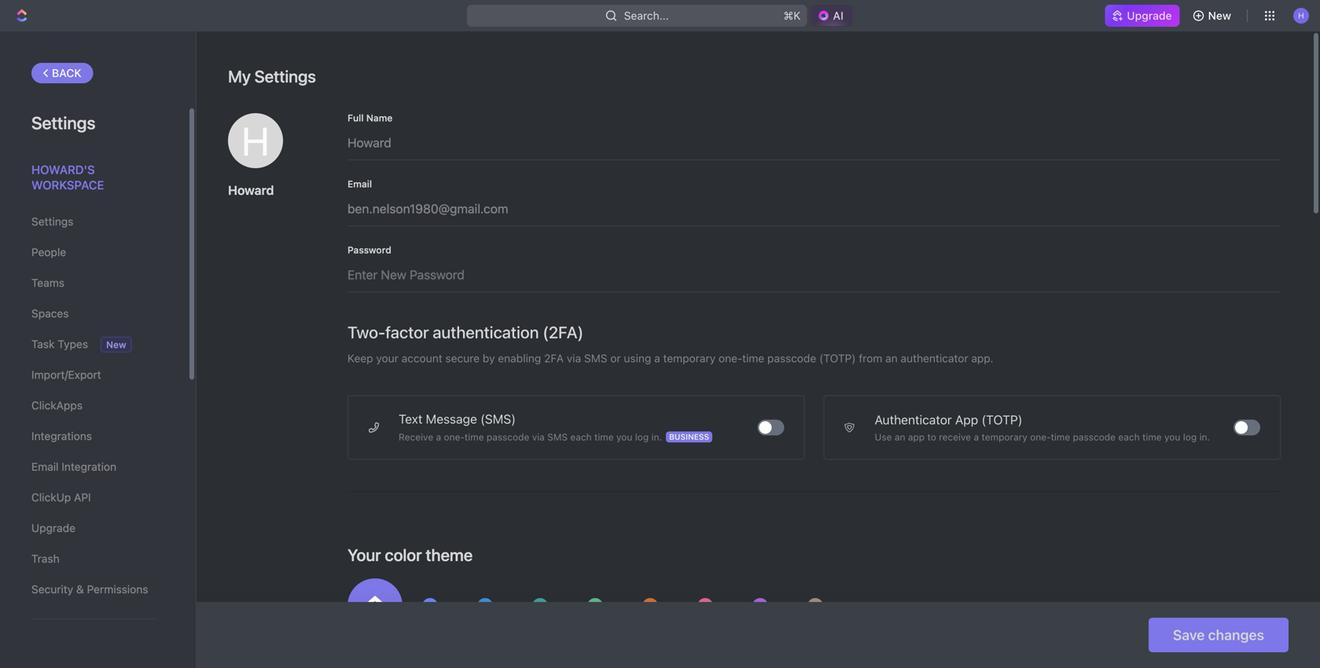 Task type: describe. For each thing, give the bounding box(es) containing it.
back
[[52, 66, 82, 79]]

1 vertical spatial upgrade link
[[31, 515, 157, 542]]

Enter Username text field
[[348, 123, 1282, 160]]

h inside dropdown button
[[1299, 11, 1305, 20]]

people link
[[31, 239, 157, 266]]

clickup
[[31, 491, 71, 504]]

a inside authenticator app (totp) use an app to receive a temporary one-time passcode each time you log in.
[[974, 432, 980, 443]]

a inside text message (sms) receive a one-time passcode via sms each time you log in. business
[[436, 432, 442, 443]]

in. inside authenticator app (totp) use an app to receive a temporary one-time passcode each time you log in.
[[1200, 432, 1211, 443]]

passcode inside authenticator app (totp) use an app to receive a temporary one-time passcode each time you log in.
[[1074, 432, 1116, 443]]

security & permissions link
[[31, 577, 157, 603]]

Enter Email text field
[[348, 189, 1282, 226]]

h button
[[1290, 3, 1315, 28]]

trash link
[[31, 546, 157, 573]]

keep
[[348, 352, 373, 365]]

to
[[928, 432, 937, 443]]

full name
[[348, 113, 393, 124]]

import/export link
[[31, 362, 157, 389]]

integrations
[[31, 430, 92, 443]]

app
[[909, 432, 925, 443]]

import/export
[[31, 369, 101, 382]]

two-
[[348, 323, 386, 342]]

new inside settings element
[[106, 339, 126, 351]]

search...
[[625, 9, 669, 22]]

workspace
[[31, 178, 104, 192]]

enabling
[[498, 352, 541, 365]]

authenticator
[[875, 413, 953, 428]]

email for email integration
[[31, 461, 59, 474]]

sms inside text message (sms) receive a one-time passcode via sms each time you log in. business
[[548, 432, 568, 443]]

changes
[[1209, 627, 1265, 644]]

new button
[[1187, 3, 1242, 28]]

you inside authenticator app (totp) use an app to receive a temporary one-time passcode each time you log in.
[[1165, 432, 1181, 443]]

my
[[228, 66, 251, 86]]

1 horizontal spatial sms
[[584, 352, 608, 365]]

each inside text message (sms) receive a one-time passcode via sms each time you log in. business
[[571, 432, 592, 443]]

message
[[426, 412, 477, 427]]

trash
[[31, 553, 60, 566]]

0 vertical spatial an
[[886, 352, 898, 365]]

two-factor authentication (2fa)
[[348, 323, 584, 342]]

2 vertical spatial settings
[[31, 215, 73, 228]]

my settings
[[228, 66, 316, 86]]

business
[[670, 433, 710, 442]]

2fa
[[544, 352, 564, 365]]

integrations link
[[31, 423, 157, 450]]

0 horizontal spatial (totp)
[[820, 352, 856, 365]]

security & permissions
[[31, 583, 148, 596]]

email integration link
[[31, 454, 157, 481]]

0 horizontal spatial temporary
[[664, 352, 716, 365]]

factor
[[386, 323, 429, 342]]

security
[[31, 583, 73, 596]]

full
[[348, 113, 364, 124]]

howard's workspace
[[31, 163, 104, 192]]

one- inside authenticator app (totp) use an app to receive a temporary one-time passcode each time you log in.
[[1031, 432, 1052, 443]]

name
[[367, 113, 393, 124]]

authentication
[[433, 323, 539, 342]]

back link
[[31, 63, 93, 83]]

0 vertical spatial upgrade
[[1128, 9, 1173, 22]]

app.
[[972, 352, 994, 365]]

clickapps
[[31, 399, 83, 412]]

teams
[[31, 277, 65, 290]]

howard's
[[31, 163, 95, 177]]

ai
[[834, 9, 844, 22]]

Enter New Password field
[[348, 255, 1282, 292]]

in. inside text message (sms) receive a one-time passcode via sms each time you log in. business
[[652, 432, 662, 443]]

account
[[402, 352, 443, 365]]

0 vertical spatial via
[[567, 352, 582, 365]]

people
[[31, 246, 66, 259]]



Task type: vqa. For each thing, say whether or not it's contained in the screenshot.
Date corresponding to Date updated
no



Task type: locate. For each thing, give the bounding box(es) containing it.
or
[[611, 352, 621, 365]]

your
[[348, 546, 381, 565]]

authenticator app (totp) use an app to receive a temporary one-time passcode each time you log in.
[[875, 413, 1211, 443]]

(2fa)
[[543, 323, 584, 342]]

1 horizontal spatial you
[[1165, 432, 1181, 443]]

0 horizontal spatial log
[[635, 432, 649, 443]]

&
[[76, 583, 84, 596]]

in.
[[652, 432, 662, 443], [1200, 432, 1211, 443]]

keep your account secure by enabling 2fa via sms or using a temporary one-time passcode (totp) from an authenticator app.
[[348, 352, 994, 365]]

temporary
[[664, 352, 716, 365], [982, 432, 1028, 443]]

save
[[1174, 627, 1206, 644]]

color
[[385, 546, 422, 565]]

task types
[[31, 338, 88, 351]]

1 each from the left
[[571, 432, 592, 443]]

temporary right using
[[664, 352, 716, 365]]

receive
[[399, 432, 434, 443]]

via
[[567, 352, 582, 365], [532, 432, 545, 443]]

your
[[376, 352, 399, 365]]

you inside text message (sms) receive a one-time passcode via sms each time you log in. business
[[617, 432, 633, 443]]

0 horizontal spatial passcode
[[487, 432, 530, 443]]

spaces
[[31, 307, 69, 320]]

2 log from the left
[[1184, 432, 1198, 443]]

1 horizontal spatial h
[[1299, 11, 1305, 20]]

upgrade link
[[1106, 5, 1181, 27], [31, 515, 157, 542]]

text
[[399, 412, 423, 427]]

1 vertical spatial email
[[31, 461, 59, 474]]

authenticator
[[901, 352, 969, 365]]

an left app
[[895, 432, 906, 443]]

email up the clickup
[[31, 461, 59, 474]]

0 horizontal spatial via
[[532, 432, 545, 443]]

0 horizontal spatial upgrade
[[31, 522, 76, 535]]

by
[[483, 352, 495, 365]]

new inside button
[[1209, 9, 1232, 22]]

0 vertical spatial sms
[[584, 352, 608, 365]]

settings right my
[[255, 66, 316, 86]]

howard
[[228, 183, 274, 198]]

0 vertical spatial temporary
[[664, 352, 716, 365]]

settings up howard's
[[31, 113, 96, 133]]

passcode
[[768, 352, 817, 365], [487, 432, 530, 443], [1074, 432, 1116, 443]]

1 horizontal spatial a
[[655, 352, 661, 365]]

1 horizontal spatial one-
[[719, 352, 743, 365]]

1 horizontal spatial upgrade link
[[1106, 5, 1181, 27]]

0 horizontal spatial upgrade link
[[31, 515, 157, 542]]

1 horizontal spatial upgrade
[[1128, 9, 1173, 22]]

a down message
[[436, 432, 442, 443]]

api
[[74, 491, 91, 504]]

email
[[348, 179, 372, 190], [31, 461, 59, 474]]

each
[[571, 432, 592, 443], [1119, 432, 1141, 443]]

your color theme
[[348, 546, 473, 565]]

clickapps link
[[31, 393, 157, 419]]

log inside authenticator app (totp) use an app to receive a temporary one-time passcode each time you log in.
[[1184, 432, 1198, 443]]

(totp) inside authenticator app (totp) use an app to receive a temporary one-time passcode each time you log in.
[[982, 413, 1023, 428]]

2 horizontal spatial passcode
[[1074, 432, 1116, 443]]

(totp) right app
[[982, 413, 1023, 428]]

teams link
[[31, 270, 157, 297]]

settings
[[255, 66, 316, 86], [31, 113, 96, 133], [31, 215, 73, 228]]

1 vertical spatial h
[[242, 118, 270, 164]]

you
[[617, 432, 633, 443], [1165, 432, 1181, 443]]

password
[[348, 245, 392, 256]]

ai button
[[812, 5, 854, 27]]

0 horizontal spatial you
[[617, 432, 633, 443]]

1 horizontal spatial passcode
[[768, 352, 817, 365]]

upgrade link up trash link
[[31, 515, 157, 542]]

a down app
[[974, 432, 980, 443]]

email down the full in the top of the page
[[348, 179, 372, 190]]

email for email
[[348, 179, 372, 190]]

clickup api link
[[31, 485, 157, 511]]

1 horizontal spatial log
[[1184, 432, 1198, 443]]

0 horizontal spatial sms
[[548, 432, 568, 443]]

1 vertical spatial an
[[895, 432, 906, 443]]

sms
[[584, 352, 608, 365], [548, 432, 568, 443]]

one- inside text message (sms) receive a one-time passcode via sms each time you log in. business
[[444, 432, 465, 443]]

2 in. from the left
[[1200, 432, 1211, 443]]

upgrade left new button
[[1128, 9, 1173, 22]]

(totp) left the from
[[820, 352, 856, 365]]

1 horizontal spatial new
[[1209, 9, 1232, 22]]

secure
[[446, 352, 480, 365]]

1 vertical spatial temporary
[[982, 432, 1028, 443]]

1 vertical spatial new
[[106, 339, 126, 351]]

log inside text message (sms) receive a one-time passcode via sms each time you log in. business
[[635, 432, 649, 443]]

settings up people
[[31, 215, 73, 228]]

upgrade inside settings element
[[31, 522, 76, 535]]

2 you from the left
[[1165, 432, 1181, 443]]

(totp)
[[820, 352, 856, 365], [982, 413, 1023, 428]]

passcode inside text message (sms) receive a one-time passcode via sms each time you log in. business
[[487, 432, 530, 443]]

2 horizontal spatial one-
[[1031, 432, 1052, 443]]

0 vertical spatial new
[[1209, 9, 1232, 22]]

0 vertical spatial email
[[348, 179, 372, 190]]

available on business plans or higher element
[[666, 432, 713, 443]]

0 horizontal spatial each
[[571, 432, 592, 443]]

0 horizontal spatial new
[[106, 339, 126, 351]]

(sms)
[[481, 412, 516, 427]]

an
[[886, 352, 898, 365], [895, 432, 906, 443]]

task
[[31, 338, 55, 351]]

from
[[859, 352, 883, 365]]

a
[[655, 352, 661, 365], [436, 432, 442, 443], [974, 432, 980, 443]]

2 each from the left
[[1119, 432, 1141, 443]]

1 vertical spatial via
[[532, 432, 545, 443]]

0 vertical spatial upgrade link
[[1106, 5, 1181, 27]]

2 horizontal spatial a
[[974, 432, 980, 443]]

a right using
[[655, 352, 661, 365]]

types
[[58, 338, 88, 351]]

one-
[[719, 352, 743, 365], [444, 432, 465, 443], [1031, 432, 1052, 443]]

app
[[956, 413, 979, 428]]

each inside authenticator app (totp) use an app to receive a temporary one-time passcode each time you log in.
[[1119, 432, 1141, 443]]

an right the from
[[886, 352, 898, 365]]

settings element
[[0, 31, 197, 669]]

upgrade down the clickup
[[31, 522, 76, 535]]

1 horizontal spatial email
[[348, 179, 372, 190]]

clickup api
[[31, 491, 91, 504]]

upgrade
[[1128, 9, 1173, 22], [31, 522, 76, 535]]

0 vertical spatial settings
[[255, 66, 316, 86]]

1 vertical spatial upgrade
[[31, 522, 76, 535]]

0 horizontal spatial a
[[436, 432, 442, 443]]

temporary right receive
[[982, 432, 1028, 443]]

upgrade link left new button
[[1106, 5, 1181, 27]]

permissions
[[87, 583, 148, 596]]

1 in. from the left
[[652, 432, 662, 443]]

0 horizontal spatial email
[[31, 461, 59, 474]]

⌘k
[[784, 9, 801, 22]]

1 horizontal spatial in.
[[1200, 432, 1211, 443]]

log
[[635, 432, 649, 443], [1184, 432, 1198, 443]]

temporary inside authenticator app (totp) use an app to receive a temporary one-time passcode each time you log in.
[[982, 432, 1028, 443]]

email integration
[[31, 461, 117, 474]]

spaces link
[[31, 301, 157, 327]]

1 vertical spatial sms
[[548, 432, 568, 443]]

0 horizontal spatial one-
[[444, 432, 465, 443]]

1 you from the left
[[617, 432, 633, 443]]

1 horizontal spatial temporary
[[982, 432, 1028, 443]]

1 vertical spatial (totp)
[[982, 413, 1023, 428]]

0 vertical spatial (totp)
[[820, 352, 856, 365]]

text message (sms) receive a one-time passcode via sms each time you log in. business
[[399, 412, 710, 443]]

h
[[1299, 11, 1305, 20], [242, 118, 270, 164]]

1 horizontal spatial each
[[1119, 432, 1141, 443]]

receive
[[940, 432, 972, 443]]

via inside text message (sms) receive a one-time passcode via sms each time you log in. business
[[532, 432, 545, 443]]

1 horizontal spatial via
[[567, 352, 582, 365]]

0 horizontal spatial h
[[242, 118, 270, 164]]

use
[[875, 432, 893, 443]]

save changes button
[[1149, 618, 1290, 653]]

0 horizontal spatial in.
[[652, 432, 662, 443]]

1 horizontal spatial (totp)
[[982, 413, 1023, 428]]

an inside authenticator app (totp) use an app to receive a temporary one-time passcode each time you log in.
[[895, 432, 906, 443]]

1 log from the left
[[635, 432, 649, 443]]

settings link
[[31, 208, 157, 235]]

theme
[[426, 546, 473, 565]]

save changes
[[1174, 627, 1265, 644]]

0 vertical spatial h
[[1299, 11, 1305, 20]]

integration
[[62, 461, 117, 474]]

email inside settings element
[[31, 461, 59, 474]]

new
[[1209, 9, 1232, 22], [106, 339, 126, 351]]

1 vertical spatial settings
[[31, 113, 96, 133]]

using
[[624, 352, 652, 365]]



